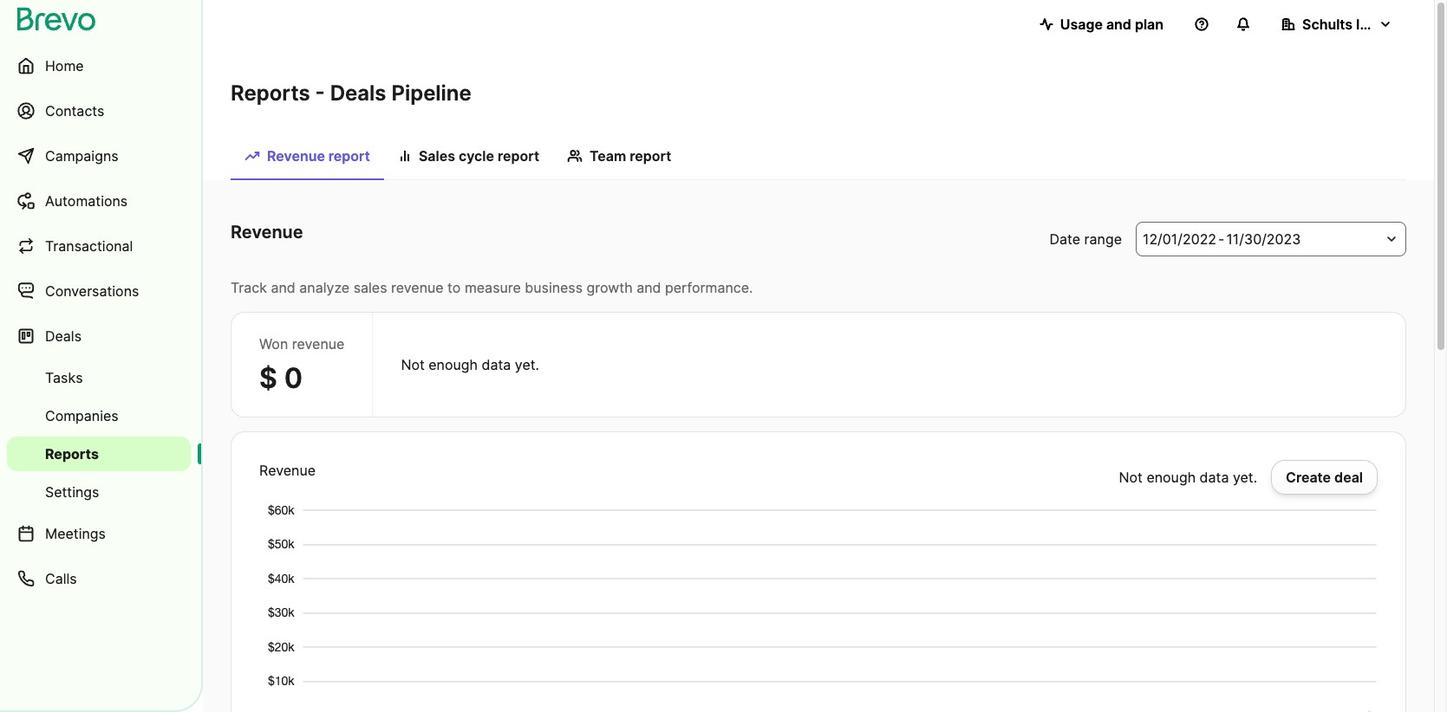 Task type: locate. For each thing, give the bounding box(es) containing it.
revenue up 0
[[292, 336, 345, 353]]

0 horizontal spatial reports
[[45, 446, 99, 463]]

1 horizontal spatial not
[[1119, 469, 1143, 486]]

0 horizontal spatial revenue
[[292, 336, 345, 353]]

12/01/2022 - 11/30/2023
[[1143, 231, 1301, 248]]

report
[[328, 147, 370, 165], [498, 147, 539, 165], [630, 147, 672, 165]]

0 horizontal spatial enough
[[429, 356, 478, 374]]

contacts link
[[7, 90, 191, 132]]

0 vertical spatial revenue
[[267, 147, 325, 165]]

0 vertical spatial yet.
[[515, 356, 539, 374]]

0 vertical spatial enough
[[429, 356, 478, 374]]

0 horizontal spatial data
[[482, 356, 511, 374]]

1 vertical spatial revenue
[[292, 336, 345, 353]]

1 vertical spatial yet.
[[1233, 469, 1257, 486]]

revenue left to
[[391, 279, 444, 297]]

0 horizontal spatial deals
[[45, 328, 82, 345]]

track
[[231, 279, 267, 297]]

0 vertical spatial not
[[401, 356, 425, 374]]

deals up tasks
[[45, 328, 82, 345]]

tab list containing revenue report
[[231, 139, 1406, 180]]

- up revenue report
[[315, 81, 325, 106]]

sales cycle report
[[419, 147, 539, 165]]

1 vertical spatial -
[[1218, 231, 1225, 248]]

reports - deals pipeline
[[231, 81, 471, 106]]

2 horizontal spatial and
[[1106, 16, 1131, 33]]

1 horizontal spatial report
[[498, 147, 539, 165]]

date range
[[1050, 231, 1122, 248]]

and right 'track'
[[271, 279, 296, 297]]

cycle
[[459, 147, 494, 165]]

1 horizontal spatial yet.
[[1233, 469, 1257, 486]]

0 vertical spatial data
[[482, 356, 511, 374]]

1 report from the left
[[328, 147, 370, 165]]

-
[[315, 81, 325, 106], [1218, 231, 1225, 248]]

revenue
[[267, 147, 325, 165], [231, 222, 303, 243], [259, 462, 316, 480]]

settings link
[[7, 475, 191, 510]]

report right cycle
[[498, 147, 539, 165]]

1 horizontal spatial reports
[[231, 81, 310, 106]]

sales
[[353, 279, 387, 297]]

campaigns
[[45, 147, 118, 165]]

0 horizontal spatial not
[[401, 356, 425, 374]]

reports for reports
[[45, 446, 99, 463]]

tab list
[[231, 139, 1406, 180]]

0 horizontal spatial report
[[328, 147, 370, 165]]

yet. left the 'create'
[[1233, 469, 1257, 486]]

1 vertical spatial not enough data yet.
[[1119, 469, 1257, 486]]

reports for reports - deals pipeline
[[231, 81, 310, 106]]

2 report from the left
[[498, 147, 539, 165]]

performance.
[[665, 279, 753, 297]]

date
[[1050, 231, 1080, 248]]

report inside "link"
[[498, 147, 539, 165]]

1 horizontal spatial enough
[[1147, 469, 1196, 486]]

1 horizontal spatial data
[[1200, 469, 1229, 486]]

create
[[1286, 469, 1331, 486]]

tasks
[[45, 369, 83, 387]]

0 vertical spatial not enough data yet.
[[401, 356, 539, 374]]

- right 12/01/2022
[[1218, 231, 1225, 248]]

and right growth
[[637, 279, 661, 297]]

and for track
[[271, 279, 296, 297]]

- for deals
[[315, 81, 325, 106]]

deals left the 'pipeline'
[[330, 81, 386, 106]]

0 horizontal spatial yet.
[[515, 356, 539, 374]]

not enough data yet.
[[401, 356, 539, 374], [1119, 469, 1257, 486]]

report down reports - deals pipeline
[[328, 147, 370, 165]]

1 horizontal spatial revenue
[[391, 279, 444, 297]]

1 horizontal spatial -
[[1218, 231, 1225, 248]]

1 vertical spatial not
[[1119, 469, 1143, 486]]

yet.
[[515, 356, 539, 374], [1233, 469, 1257, 486]]

growth
[[587, 279, 633, 297]]

3 report from the left
[[630, 147, 672, 165]]

reports link
[[7, 437, 191, 472]]

campaigns link
[[7, 135, 191, 177]]

report right "team" on the top left
[[630, 147, 672, 165]]

transactional link
[[7, 225, 191, 267]]

and
[[1106, 16, 1131, 33], [271, 279, 296, 297], [637, 279, 661, 297]]

2 vertical spatial revenue
[[259, 462, 316, 480]]

revenue
[[391, 279, 444, 297], [292, 336, 345, 353]]

sales
[[419, 147, 455, 165]]

and inside button
[[1106, 16, 1131, 33]]

not
[[401, 356, 425, 374], [1119, 469, 1143, 486]]

usage and plan
[[1060, 16, 1164, 33]]

reports
[[231, 81, 310, 106], [45, 446, 99, 463]]

yet. down business
[[515, 356, 539, 374]]

1 horizontal spatial deals
[[330, 81, 386, 106]]

enough
[[429, 356, 478, 374], [1147, 469, 1196, 486]]

1 vertical spatial deals
[[45, 328, 82, 345]]

and for usage
[[1106, 16, 1131, 33]]

sales cycle report link
[[384, 139, 553, 179]]

revenue inside tab list
[[267, 147, 325, 165]]

0 vertical spatial reports
[[231, 81, 310, 106]]

0 horizontal spatial -
[[315, 81, 325, 106]]

deal
[[1335, 469, 1363, 486]]

analyze
[[299, 279, 350, 297]]

data
[[482, 356, 511, 374], [1200, 469, 1229, 486]]

0 vertical spatial -
[[315, 81, 325, 106]]

1 vertical spatial revenue
[[231, 222, 303, 243]]

reports up revenue report link
[[231, 81, 310, 106]]

- for 11/30/2023
[[1218, 231, 1225, 248]]

home
[[45, 57, 84, 75]]

and left plan
[[1106, 16, 1131, 33]]

reports up settings
[[45, 446, 99, 463]]

range
[[1084, 231, 1122, 248]]

0 horizontal spatial and
[[271, 279, 296, 297]]

2 horizontal spatial report
[[630, 147, 672, 165]]

deals
[[330, 81, 386, 106], [45, 328, 82, 345]]

1 horizontal spatial and
[[637, 279, 661, 297]]

schults inc button
[[1268, 7, 1406, 42]]

1 vertical spatial reports
[[45, 446, 99, 463]]



Task type: vqa. For each thing, say whether or not it's contained in the screenshot.
yet.
yes



Task type: describe. For each thing, give the bounding box(es) containing it.
report for team report
[[630, 147, 672, 165]]

schults
[[1302, 16, 1353, 33]]

to
[[448, 279, 461, 297]]

tasks link
[[7, 361, 191, 395]]

settings
[[45, 484, 99, 501]]

team report
[[590, 147, 672, 165]]

companies
[[45, 408, 119, 425]]

0 vertical spatial deals
[[330, 81, 386, 106]]

schults inc
[[1302, 16, 1376, 33]]

plan
[[1135, 16, 1164, 33]]

create deal button
[[1271, 460, 1378, 495]]

meetings link
[[7, 513, 191, 555]]

revenue for date range
[[231, 222, 303, 243]]

usage
[[1060, 16, 1103, 33]]

companies link
[[7, 399, 191, 434]]

won revenue $ 0
[[259, 336, 345, 395]]

deals link
[[7, 316, 191, 357]]

conversations
[[45, 283, 139, 300]]

pipeline
[[391, 81, 471, 106]]

conversations link
[[7, 271, 191, 312]]

home link
[[7, 45, 191, 87]]

calls
[[45, 571, 77, 588]]

0
[[284, 362, 303, 395]]

revenue inside 'won revenue $ 0'
[[292, 336, 345, 353]]

revenue for not enough data yet.
[[259, 462, 316, 480]]

revenue report
[[267, 147, 370, 165]]

11/30/2023
[[1226, 231, 1301, 248]]

automations
[[45, 192, 128, 210]]

12/01/2022
[[1143, 231, 1217, 248]]

inc
[[1356, 16, 1376, 33]]

automations link
[[7, 180, 191, 222]]

usage and plan button
[[1026, 7, 1178, 42]]

team
[[590, 147, 626, 165]]

won
[[259, 336, 288, 353]]

calls link
[[7, 558, 191, 600]]

measure
[[465, 279, 521, 297]]

contacts
[[45, 102, 104, 120]]

transactional
[[45, 238, 133, 255]]

meetings
[[45, 525, 106, 543]]

1 vertical spatial enough
[[1147, 469, 1196, 486]]

1 horizontal spatial not enough data yet.
[[1119, 469, 1257, 486]]

create deal
[[1286, 469, 1363, 486]]

$
[[259, 362, 277, 395]]

0 vertical spatial revenue
[[391, 279, 444, 297]]

track and analyze sales revenue to measure business growth and performance.
[[231, 279, 753, 297]]

1 vertical spatial data
[[1200, 469, 1229, 486]]

report for revenue report
[[328, 147, 370, 165]]

business
[[525, 279, 583, 297]]

revenue report link
[[231, 139, 384, 180]]

team report link
[[553, 139, 685, 179]]

0 horizontal spatial not enough data yet.
[[401, 356, 539, 374]]



